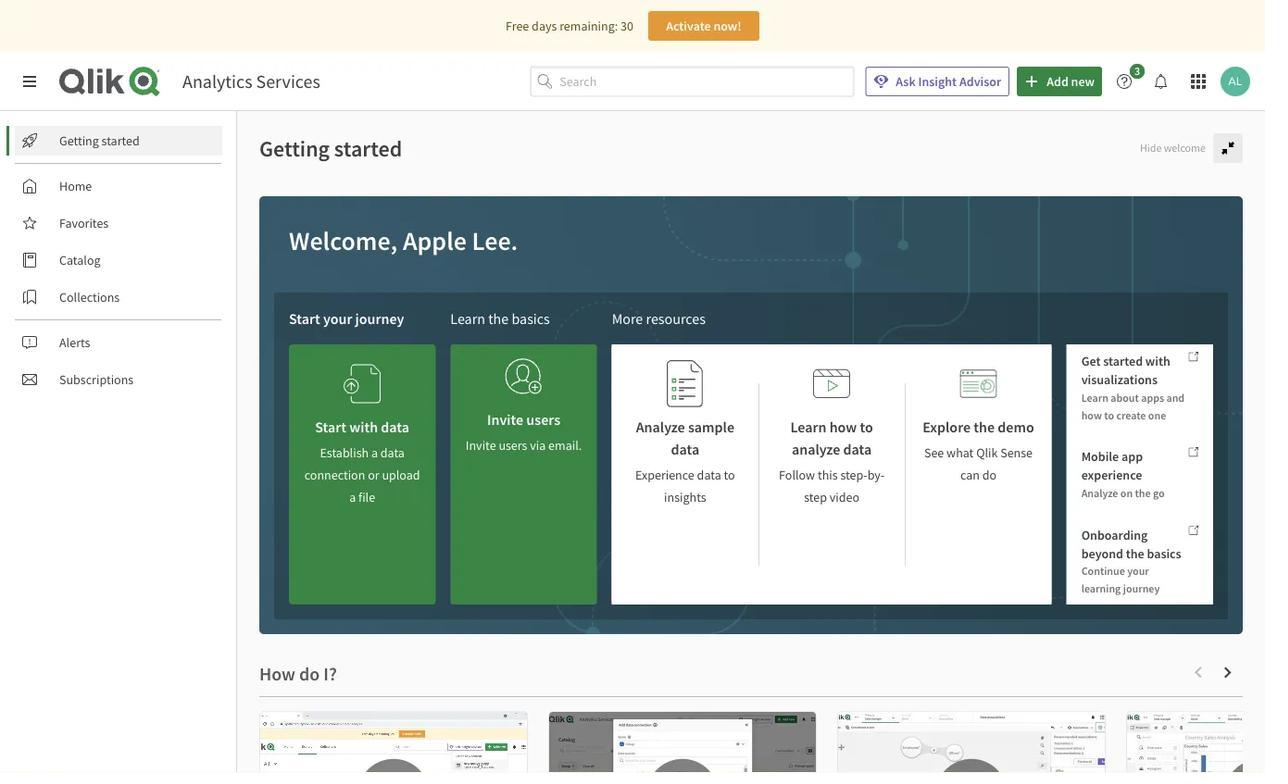 Task type: vqa. For each thing, say whether or not it's contained in the screenshot.
Subscribe
no



Task type: locate. For each thing, give the bounding box(es) containing it.
to up by-
[[860, 418, 874, 436]]

the down onboarding
[[1127, 545, 1145, 562]]

learn up analyze
[[791, 418, 827, 436]]

a
[[372, 445, 378, 461], [350, 489, 356, 506]]

users left via
[[499, 437, 528, 454]]

the inside the mobile app experience analyze on the go
[[1136, 486, 1152, 500]]

2 horizontal spatial started
[[1104, 353, 1144, 370]]

home link
[[15, 171, 222, 201]]

0 vertical spatial analyze
[[636, 418, 685, 436]]

1 vertical spatial with
[[350, 418, 378, 436]]

1 horizontal spatial with
[[1146, 353, 1171, 370]]

0 vertical spatial journey
[[355, 310, 404, 328]]

getting started inside navigation pane element
[[59, 133, 140, 149]]

see
[[925, 445, 945, 461]]

journey up start with data image
[[355, 310, 404, 328]]

visualizations
[[1082, 372, 1158, 388]]

1 horizontal spatial how
[[1082, 408, 1103, 422]]

analyze
[[792, 440, 841, 459]]

0 horizontal spatial a
[[350, 489, 356, 506]]

start down welcome,
[[289, 310, 320, 328]]

the inside explore the demo see what qlik sense can do
[[974, 418, 995, 436]]

welcome, apple lee. main content
[[237, 111, 1266, 774]]

how inside learn how to analyze data follow this step-by- step video
[[830, 418, 857, 436]]

explore
[[923, 418, 971, 436]]

basics up invite users image
[[512, 310, 550, 328]]

connection
[[305, 467, 365, 484]]

2 horizontal spatial learn
[[1082, 391, 1109, 405]]

analyze inside the mobile app experience analyze on the go
[[1082, 486, 1119, 500]]

new
[[1072, 73, 1095, 90]]

1 vertical spatial a
[[350, 489, 356, 506]]

learn for learn how to analyze data follow this step-by- step video
[[791, 418, 827, 436]]

how up analyze
[[830, 418, 857, 436]]

1 horizontal spatial getting
[[259, 134, 330, 162]]

your
[[323, 310, 353, 328], [1128, 564, 1150, 579]]

start your journey
[[289, 310, 404, 328]]

1 vertical spatial basics
[[1148, 545, 1182, 562]]

learn down lee.
[[451, 310, 486, 328]]

1 horizontal spatial a
[[372, 445, 378, 461]]

invite users invite users via email.
[[466, 411, 582, 454]]

activate
[[666, 18, 711, 34]]

getting
[[59, 133, 99, 149], [259, 134, 330, 162]]

0 vertical spatial learn
[[451, 310, 486, 328]]

getting down the services
[[259, 134, 330, 162]]

hide
[[1141, 141, 1162, 155]]

can
[[961, 467, 980, 484]]

1 horizontal spatial analyze
[[1082, 486, 1119, 500]]

continue
[[1082, 564, 1126, 579]]

1 horizontal spatial basics
[[1148, 545, 1182, 562]]

0 horizontal spatial getting
[[59, 133, 99, 149]]

your inside onboarding beyond the basics continue your learning journey
[[1128, 564, 1150, 579]]

1 vertical spatial start
[[315, 418, 347, 436]]

to left create
[[1105, 408, 1115, 422]]

onboarding beyond the basics continue your learning journey
[[1082, 527, 1182, 596]]

basics inside onboarding beyond the basics continue your learning journey
[[1148, 545, 1182, 562]]

start up the establish
[[315, 418, 347, 436]]

apps
[[1142, 391, 1165, 405]]

analyze
[[636, 418, 685, 436], [1082, 486, 1119, 500]]

1 vertical spatial learn
[[1082, 391, 1109, 405]]

1 vertical spatial journey
[[1124, 582, 1161, 596]]

1 vertical spatial analyze
[[1082, 486, 1119, 500]]

getting up home
[[59, 133, 99, 149]]

0 vertical spatial start
[[289, 310, 320, 328]]

0 horizontal spatial learn
[[451, 310, 486, 328]]

a left file
[[350, 489, 356, 506]]

started
[[102, 133, 140, 149], [334, 134, 402, 162], [1104, 353, 1144, 370]]

basics down onboarding
[[1148, 545, 1182, 562]]

journey right learning
[[1124, 582, 1161, 596]]

data
[[381, 418, 410, 436], [671, 440, 700, 459], [844, 440, 872, 459], [381, 445, 405, 461], [697, 467, 722, 484]]

start inside start with data establish a data connection or upload a file
[[315, 418, 347, 436]]

one
[[1149, 408, 1167, 422]]

catalog
[[59, 252, 101, 269]]

invite left via
[[466, 437, 496, 454]]

getting started down the services
[[259, 134, 402, 162]]

1 horizontal spatial journey
[[1124, 582, 1161, 596]]

1 vertical spatial your
[[1128, 564, 1150, 579]]

mobile
[[1082, 449, 1120, 465]]

add
[[1047, 73, 1069, 90]]

learn inside get started with visualizations learn about apps and how to create one
[[1082, 391, 1109, 405]]

users
[[527, 411, 561, 429], [499, 437, 528, 454]]

started inside navigation pane element
[[102, 133, 140, 149]]

analytics services element
[[183, 70, 320, 93]]

get
[[1082, 353, 1101, 370]]

hide welcome image
[[1221, 141, 1236, 156]]

1 horizontal spatial getting started
[[259, 134, 402, 162]]

sense
[[1001, 445, 1033, 461]]

how left create
[[1082, 408, 1103, 422]]

your right continue
[[1128, 564, 1150, 579]]

2 vertical spatial learn
[[791, 418, 827, 436]]

started inside get started with visualizations learn about apps and how to create one
[[1104, 353, 1144, 370]]

step-
[[841, 467, 868, 484]]

explore the demo image
[[960, 360, 998, 409]]

0 vertical spatial users
[[527, 411, 561, 429]]

experience
[[1082, 467, 1143, 484]]

free
[[506, 18, 529, 34]]

analyze down experience
[[1082, 486, 1119, 500]]

0 vertical spatial your
[[323, 310, 353, 328]]

home
[[59, 178, 92, 195]]

2 horizontal spatial to
[[1105, 408, 1115, 422]]

how inside get started with visualizations learn about apps and how to create one
[[1082, 408, 1103, 422]]

a up or
[[372, 445, 378, 461]]

0 horizontal spatial journey
[[355, 310, 404, 328]]

0 horizontal spatial basics
[[512, 310, 550, 328]]

0 horizontal spatial how
[[830, 418, 857, 436]]

invite users image
[[505, 352, 543, 401]]

1 horizontal spatial your
[[1128, 564, 1150, 579]]

learn inside learn how to analyze data follow this step-by- step video
[[791, 418, 827, 436]]

analyze inside analyze sample data experience data to insights
[[636, 418, 685, 436]]

add new button
[[1018, 67, 1103, 96]]

journey inside onboarding beyond the basics continue your learning journey
[[1124, 582, 1161, 596]]

invite down invite users image
[[487, 411, 524, 429]]

about
[[1111, 391, 1140, 405]]

learn
[[451, 310, 486, 328], [1082, 391, 1109, 405], [791, 418, 827, 436]]

to down sample
[[724, 467, 735, 484]]

users up via
[[527, 411, 561, 429]]

experience
[[636, 467, 695, 484]]

or
[[368, 467, 380, 484]]

0 horizontal spatial with
[[350, 418, 378, 436]]

0 vertical spatial basics
[[512, 310, 550, 328]]

1 horizontal spatial to
[[860, 418, 874, 436]]

journey
[[355, 310, 404, 328], [1124, 582, 1161, 596]]

with up apps
[[1146, 353, 1171, 370]]

your up start with data image
[[323, 310, 353, 328]]

create
[[1117, 408, 1147, 422]]

invite
[[487, 411, 524, 429], [466, 437, 496, 454]]

basics
[[512, 310, 550, 328], [1148, 545, 1182, 562]]

learn for learn the basics
[[451, 310, 486, 328]]

alerts link
[[15, 328, 222, 358]]

how
[[1082, 408, 1103, 422], [830, 418, 857, 436]]

1 horizontal spatial learn
[[791, 418, 827, 436]]

file
[[359, 489, 375, 506]]

welcome,
[[289, 225, 398, 257]]

0 horizontal spatial analyze
[[636, 418, 685, 436]]

getting started up home link
[[59, 133, 140, 149]]

with
[[1146, 353, 1171, 370], [350, 418, 378, 436]]

learn how to analyze data follow this step-by- step video
[[779, 418, 885, 506]]

explore the demo see what qlik sense can do
[[923, 418, 1035, 484]]

the left go
[[1136, 486, 1152, 500]]

the
[[489, 310, 509, 328], [974, 418, 995, 436], [1136, 486, 1152, 500], [1127, 545, 1145, 562]]

upload
[[382, 467, 420, 484]]

getting started inside welcome, apple lee. main content
[[259, 134, 402, 162]]

getting started
[[59, 133, 140, 149], [259, 134, 402, 162]]

days
[[532, 18, 557, 34]]

to inside analyze sample data experience data to insights
[[724, 467, 735, 484]]

analyze up experience
[[636, 418, 685, 436]]

favorites
[[59, 215, 109, 232]]

0 horizontal spatial started
[[102, 133, 140, 149]]

with up the establish
[[350, 418, 378, 436]]

the up qlik
[[974, 418, 995, 436]]

learn left about
[[1082, 391, 1109, 405]]

apple
[[403, 225, 467, 257]]

analyze sample data image
[[667, 360, 704, 409]]

0 horizontal spatial to
[[724, 467, 735, 484]]

start
[[289, 310, 320, 328], [315, 418, 347, 436]]

0 horizontal spatial getting started
[[59, 133, 140, 149]]

0 vertical spatial with
[[1146, 353, 1171, 370]]



Task type: describe. For each thing, give the bounding box(es) containing it.
collections
[[59, 289, 120, 306]]

analyze sample data experience data to insights
[[636, 418, 735, 506]]

do
[[983, 467, 997, 484]]

email.
[[549, 437, 582, 454]]

resources
[[646, 310, 706, 328]]

getting inside welcome, apple lee. main content
[[259, 134, 330, 162]]

ask insight advisor button
[[866, 67, 1010, 96]]

onboarding
[[1082, 527, 1148, 543]]

collections link
[[15, 283, 222, 312]]

3 button
[[1110, 64, 1151, 96]]

app
[[1122, 449, 1144, 465]]

what
[[947, 445, 974, 461]]

with inside start with data establish a data connection or upload a file
[[350, 418, 378, 436]]

1 vertical spatial invite
[[466, 437, 496, 454]]

start with data establish a data connection or upload a file
[[305, 418, 420, 506]]

Search text field
[[560, 66, 855, 97]]

by-
[[868, 467, 885, 484]]

and
[[1167, 391, 1185, 405]]

advisor
[[960, 73, 1002, 90]]

to inside learn how to analyze data follow this step-by- step video
[[860, 418, 874, 436]]

favorites link
[[15, 209, 222, 238]]

this
[[818, 467, 838, 484]]

start for with
[[315, 418, 347, 436]]

1 vertical spatial users
[[499, 437, 528, 454]]

with inside get started with visualizations learn about apps and how to create one
[[1146, 353, 1171, 370]]

getting inside navigation pane element
[[59, 133, 99, 149]]

on
[[1121, 486, 1133, 500]]

video
[[830, 489, 860, 506]]

follow
[[779, 467, 816, 484]]

now!
[[714, 18, 742, 34]]

welcome, apple lee.
[[289, 225, 518, 257]]

remaining:
[[560, 18, 618, 34]]

searchbar element
[[530, 66, 855, 97]]

activate now!
[[666, 18, 742, 34]]

close sidebar menu image
[[22, 74, 37, 89]]

lee.
[[472, 225, 518, 257]]

analytics services
[[183, 70, 320, 93]]

subscriptions link
[[15, 365, 222, 395]]

data inside learn how to analyze data follow this step-by- step video
[[844, 440, 872, 459]]

more resources
[[612, 310, 706, 328]]

welcome
[[1165, 141, 1207, 155]]

navigation pane element
[[0, 119, 236, 402]]

3
[[1135, 64, 1141, 78]]

learning
[[1082, 582, 1122, 596]]

more
[[612, 310, 643, 328]]

add new
[[1047, 73, 1095, 90]]

learn the basics
[[451, 310, 550, 328]]

alerts
[[59, 335, 90, 351]]

0 vertical spatial a
[[372, 445, 378, 461]]

sample
[[688, 418, 735, 436]]

free days remaining: 30
[[506, 18, 634, 34]]

ask insight advisor
[[896, 73, 1002, 90]]

0 vertical spatial invite
[[487, 411, 524, 429]]

beyond
[[1082, 545, 1124, 562]]

the up invite users image
[[489, 310, 509, 328]]

mobile app experience analyze on the go
[[1082, 449, 1165, 500]]

the inside onboarding beyond the basics continue your learning journey
[[1127, 545, 1145, 562]]

insights
[[664, 489, 707, 506]]

insight
[[919, 73, 957, 90]]

activate now! link
[[649, 11, 760, 41]]

analytics
[[183, 70, 253, 93]]

hide welcome
[[1141, 141, 1207, 155]]

to inside get started with visualizations learn about apps and how to create one
[[1105, 408, 1115, 422]]

learn how to analyze data image
[[814, 360, 851, 409]]

demo
[[998, 418, 1035, 436]]

getting started link
[[15, 126, 222, 156]]

ask
[[896, 73, 916, 90]]

subscriptions
[[59, 372, 134, 388]]

start for your
[[289, 310, 320, 328]]

get started with visualizations learn about apps and how to create one
[[1082, 353, 1185, 422]]

0 horizontal spatial your
[[323, 310, 353, 328]]

start with data image
[[344, 360, 381, 409]]

establish
[[320, 445, 369, 461]]

step
[[805, 489, 828, 506]]

go
[[1154, 486, 1165, 500]]

services
[[256, 70, 320, 93]]

apple lee image
[[1221, 67, 1251, 96]]

30
[[621, 18, 634, 34]]

qlik
[[977, 445, 998, 461]]

catalog link
[[15, 246, 222, 275]]

1 horizontal spatial started
[[334, 134, 402, 162]]

via
[[530, 437, 546, 454]]



